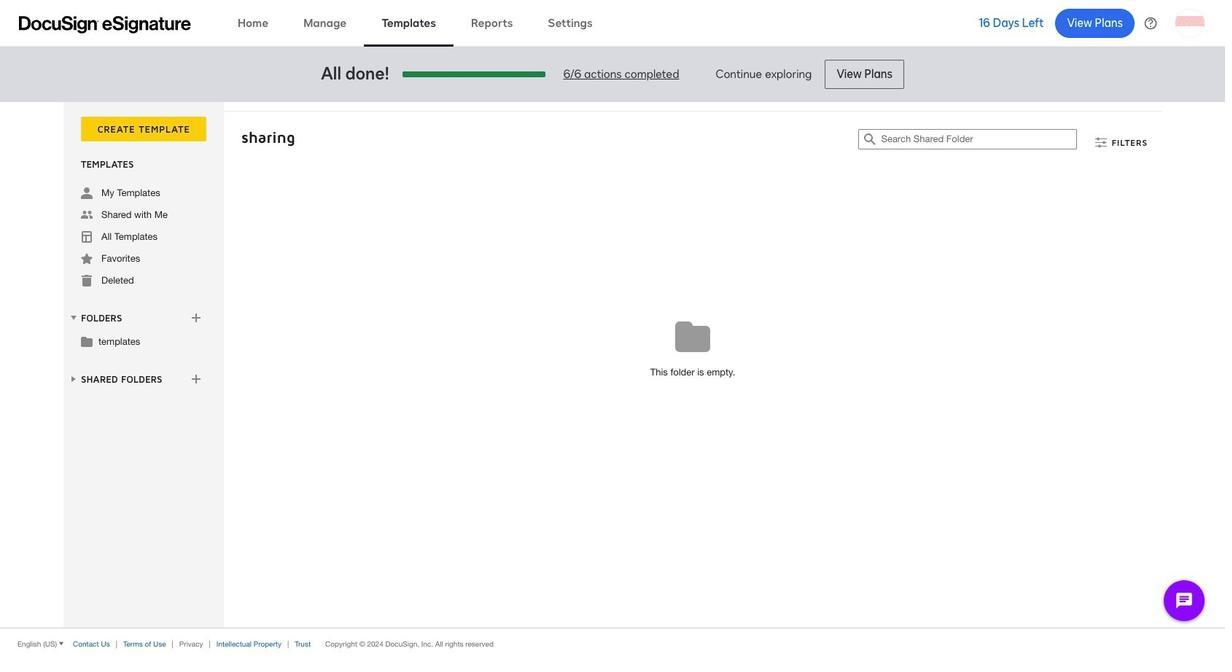 Task type: locate. For each thing, give the bounding box(es) containing it.
docusign esignature image
[[19, 16, 191, 33]]

user image
[[81, 187, 93, 199]]

more info region
[[0, 628, 1225, 659]]

view shared folders image
[[68, 373, 79, 385]]

star filled image
[[81, 253, 93, 265]]

your uploaded profile image image
[[1176, 8, 1205, 38]]

view folders image
[[68, 312, 79, 324]]



Task type: describe. For each thing, give the bounding box(es) containing it.
secondary navigation region
[[63, 102, 1165, 628]]

Search Shared Folder text field
[[881, 130, 1077, 149]]

folder image
[[81, 335, 93, 347]]

trash image
[[81, 275, 93, 287]]

shared image
[[81, 209, 93, 221]]

templates image
[[81, 231, 93, 243]]



Task type: vqa. For each thing, say whether or not it's contained in the screenshot.
Your uploaded profile image at the top of page
yes



